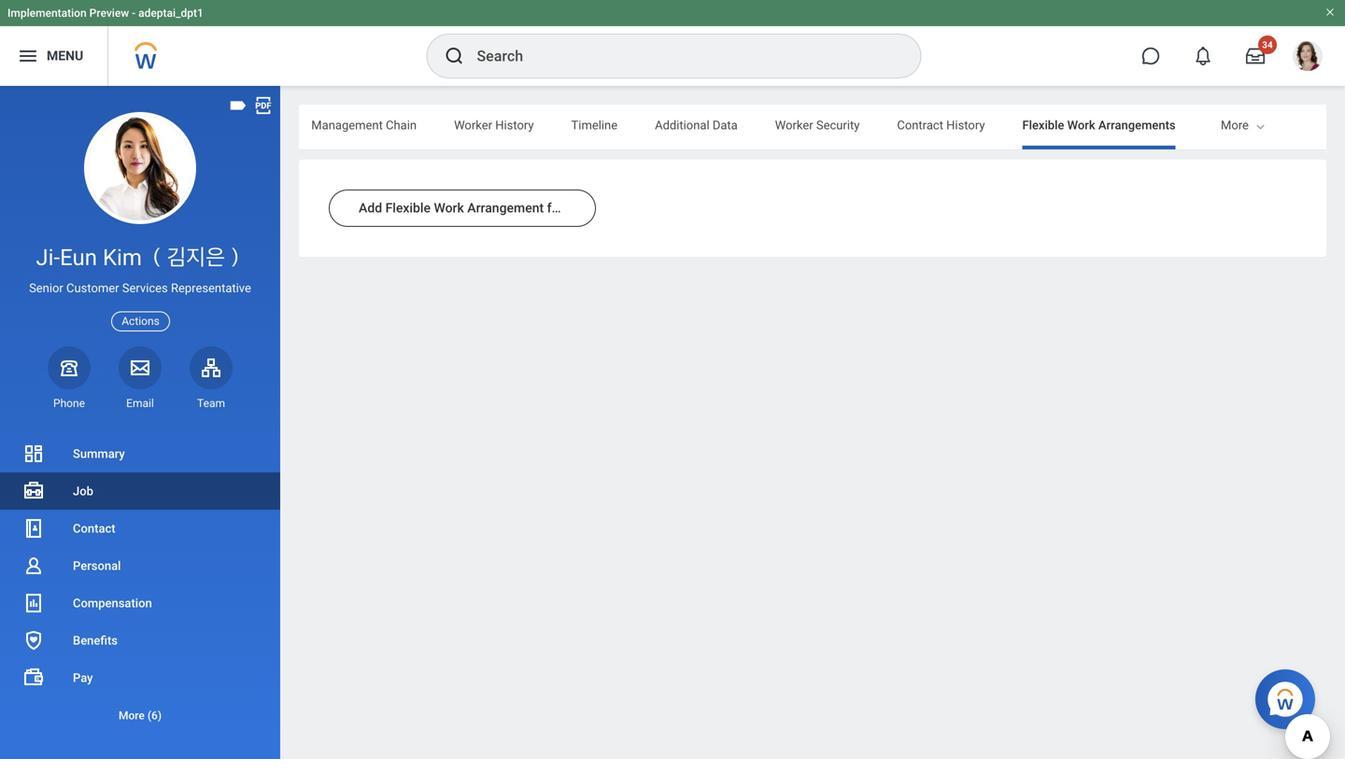 Task type: locate. For each thing, give the bounding box(es) containing it.
more left (6)
[[119, 710, 145, 723]]

compensation image
[[22, 592, 45, 615]]

work left arrangement at the top left of page
[[434, 200, 464, 216]]

ji-
[[36, 244, 60, 271]]

0 horizontal spatial more
[[119, 710, 145, 723]]

adeptai_dpt1
[[138, 7, 204, 20]]

more down inbox large icon
[[1221, 118, 1249, 132]]

1 horizontal spatial work
[[1068, 118, 1096, 132]]

summary image
[[22, 443, 45, 465]]

additional
[[655, 118, 710, 132]]

1 horizontal spatial worker
[[567, 200, 609, 216]]

0 horizontal spatial flexible
[[386, 200, 431, 216]]

benefits
[[73, 634, 118, 648]]

1 vertical spatial flexible
[[386, 200, 431, 216]]

senior customer services representative
[[29, 281, 251, 295]]

0 horizontal spatial work
[[434, 200, 464, 216]]

tab list containing management chain
[[0, 105, 1176, 150]]

summary
[[73, 447, 125, 461]]

email ji-eun kim （김지은） element
[[119, 396, 162, 411]]

benefits link
[[0, 622, 280, 660]]

notifications large image
[[1194, 47, 1213, 65]]

senior
[[29, 281, 63, 295]]

1 horizontal spatial flexible
[[1023, 118, 1065, 132]]

worker left security
[[775, 118, 814, 132]]

for
[[547, 200, 564, 216]]

0 horizontal spatial history
[[495, 118, 534, 132]]

add flexible work arrangement for worker
[[359, 200, 609, 216]]

worker history
[[454, 118, 534, 132]]

customer
[[66, 281, 119, 295]]

0 vertical spatial work
[[1068, 118, 1096, 132]]

flexible inside the add flexible work arrangement for worker button
[[386, 200, 431, 216]]

history
[[495, 118, 534, 132], [947, 118, 985, 132]]

worker right 'for'
[[567, 200, 609, 216]]

view printable version (pdf) image
[[253, 95, 274, 116]]

（김지은）
[[147, 244, 244, 271]]

1 horizontal spatial more
[[1221, 118, 1249, 132]]

ji-eun kim （김지은）
[[36, 244, 244, 271]]

profile logan mcneil image
[[1293, 41, 1323, 75]]

benefits image
[[22, 630, 45, 652]]

personal link
[[0, 548, 280, 585]]

list
[[0, 435, 280, 734]]

history right contract
[[947, 118, 985, 132]]

0 horizontal spatial worker
[[454, 118, 492, 132]]

pay
[[73, 671, 93, 685]]

pay image
[[22, 667, 45, 690]]

phone button
[[48, 346, 91, 411]]

work left arrangements
[[1068, 118, 1096, 132]]

contract history
[[897, 118, 985, 132]]

worker security
[[775, 118, 860, 132]]

work
[[1068, 118, 1096, 132], [434, 200, 464, 216]]

actions
[[122, 315, 160, 328]]

phone
[[53, 397, 85, 410]]

personal
[[73, 559, 121, 573]]

0 vertical spatial more
[[1221, 118, 1249, 132]]

1 horizontal spatial history
[[947, 118, 985, 132]]

0 vertical spatial flexible
[[1023, 118, 1065, 132]]

preview
[[89, 7, 129, 20]]

implementation preview -   adeptai_dpt1
[[7, 7, 204, 20]]

more inside more (6) dropdown button
[[119, 710, 145, 723]]

compensation
[[73, 597, 152, 611]]

2 history from the left
[[947, 118, 985, 132]]

worker
[[454, 118, 492, 132], [775, 118, 814, 132], [567, 200, 609, 216]]

1 history from the left
[[495, 118, 534, 132]]

phone ji-eun kim （김지은） element
[[48, 396, 91, 411]]

worker for worker security
[[775, 118, 814, 132]]

1 vertical spatial work
[[434, 200, 464, 216]]

more (6) button
[[0, 705, 280, 727]]

1 vertical spatial more
[[119, 710, 145, 723]]

-
[[132, 7, 136, 20]]

34 button
[[1235, 36, 1277, 77]]

list containing summary
[[0, 435, 280, 734]]

tab list
[[0, 105, 1176, 150]]

team
[[197, 397, 225, 410]]

kim
[[103, 244, 142, 271]]

worker down search icon
[[454, 118, 492, 132]]

timeline
[[571, 118, 618, 132]]

add flexible work arrangement for worker button
[[329, 190, 609, 227]]

history left timeline
[[495, 118, 534, 132]]

more
[[1221, 118, 1249, 132], [119, 710, 145, 723]]

work inside button
[[434, 200, 464, 216]]

justify image
[[17, 45, 39, 67]]

actions button
[[111, 312, 170, 331]]

security
[[817, 118, 860, 132]]

view team image
[[200, 357, 222, 379]]

flexible work arrangements
[[1023, 118, 1176, 132]]

flexible
[[1023, 118, 1065, 132], [386, 200, 431, 216]]

compensation link
[[0, 585, 280, 622]]

2 horizontal spatial worker
[[775, 118, 814, 132]]

contract
[[897, 118, 944, 132]]



Task type: vqa. For each thing, say whether or not it's contained in the screenshot.
SERVICES
yes



Task type: describe. For each thing, give the bounding box(es) containing it.
(6)
[[147, 710, 162, 723]]

arrangements
[[1099, 118, 1176, 132]]

job
[[73, 484, 93, 499]]

history for worker history
[[495, 118, 534, 132]]

close environment banner image
[[1325, 7, 1336, 18]]

services
[[122, 281, 168, 295]]

more (6)
[[119, 710, 162, 723]]

worker inside the add flexible work arrangement for worker button
[[567, 200, 609, 216]]

implementation
[[7, 7, 87, 20]]

menu banner
[[0, 0, 1346, 86]]

tag image
[[228, 95, 249, 116]]

email
[[126, 397, 154, 410]]

menu button
[[0, 26, 108, 86]]

search image
[[443, 45, 466, 67]]

team ji-eun kim （김지은） element
[[190, 396, 233, 411]]

pay link
[[0, 660, 280, 697]]

eun
[[60, 244, 97, 271]]

history for contract history
[[947, 118, 985, 132]]

chain
[[386, 118, 417, 132]]

more for more (6)
[[119, 710, 145, 723]]

management
[[311, 118, 383, 132]]

menu
[[47, 48, 83, 64]]

representative
[[171, 281, 251, 295]]

contact link
[[0, 510, 280, 548]]

management chain
[[311, 118, 417, 132]]

job image
[[22, 480, 45, 503]]

add
[[359, 200, 382, 216]]

personal image
[[22, 555, 45, 577]]

more for more
[[1221, 118, 1249, 132]]

arrangement
[[467, 200, 544, 216]]

mail image
[[129, 357, 151, 379]]

contact
[[73, 522, 115, 536]]

data
[[713, 118, 738, 132]]

inbox large image
[[1246, 47, 1265, 65]]

email button
[[119, 346, 162, 411]]

contact image
[[22, 518, 45, 540]]

summary link
[[0, 435, 280, 473]]

team link
[[190, 346, 233, 411]]

Search Workday  search field
[[477, 36, 883, 77]]

job link
[[0, 473, 280, 510]]

navigation pane region
[[0, 86, 280, 760]]

phone image
[[56, 357, 82, 379]]

34
[[1263, 39, 1273, 50]]

additional data
[[655, 118, 738, 132]]

worker for worker history
[[454, 118, 492, 132]]

more (6) button
[[0, 697, 280, 734]]



